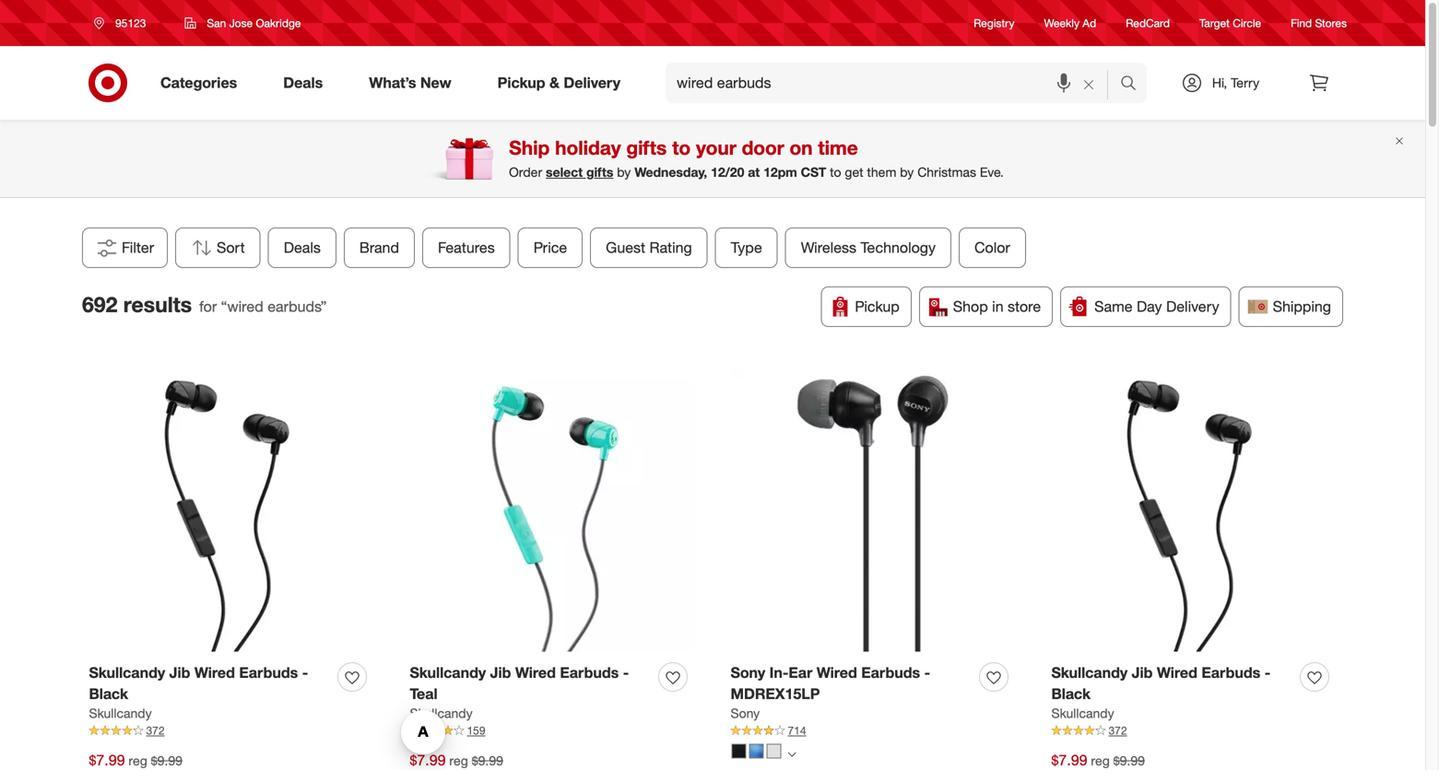 Task type: vqa. For each thing, say whether or not it's contained in the screenshot.
toys related to $27.99
no



Task type: locate. For each thing, give the bounding box(es) containing it.
0 horizontal spatial $9.99
[[151, 753, 182, 769]]

search
[[1112, 76, 1156, 94]]

skullcandy link for 159 link
[[410, 705, 473, 724]]

2 $9.99 from the left
[[472, 753, 503, 769]]

0 vertical spatial to
[[672, 136, 691, 160]]

0 vertical spatial sony
[[731, 664, 766, 682]]

delivery right &
[[564, 74, 621, 92]]

0 horizontal spatial by
[[617, 164, 631, 180]]

what's new
[[369, 74, 452, 92]]

skullcandy jib wired earbuds - teal
[[410, 664, 629, 703]]

pickup inside 'link'
[[498, 74, 545, 92]]

1 vertical spatial sony
[[731, 706, 760, 722]]

wired
[[194, 664, 235, 682], [515, 664, 556, 682], [817, 664, 857, 682], [1157, 664, 1198, 682]]

to
[[672, 136, 691, 160], [830, 164, 841, 180]]

1 horizontal spatial by
[[900, 164, 914, 180]]

1 horizontal spatial 372 link
[[1052, 724, 1337, 740]]

714
[[788, 725, 806, 738]]

black image
[[732, 745, 746, 759]]

ear
[[789, 664, 813, 682]]

weekly
[[1044, 16, 1080, 30]]

- inside "skullcandy jib wired earbuds - teal"
[[623, 664, 629, 682]]

sony for sony
[[731, 706, 760, 722]]

3 wired from the left
[[817, 664, 857, 682]]

rating
[[650, 239, 692, 257]]

1 $7.99 reg $9.99 from the left
[[89, 752, 182, 770]]

2 372 from the left
[[1109, 725, 1127, 738]]

earbuds inside "skullcandy jib wired earbuds - teal"
[[560, 664, 619, 682]]

skullcandy jib wired earbuds - black image
[[89, 367, 374, 652], [89, 367, 374, 652], [1052, 367, 1337, 652], [1052, 367, 1337, 652]]

skullcandy link
[[89, 705, 152, 724], [410, 705, 473, 724], [1052, 705, 1114, 724]]

0 horizontal spatial to
[[672, 136, 691, 160]]

What can we help you find? suggestions appear below search field
[[666, 63, 1125, 103]]

circle
[[1233, 16, 1262, 30]]

skullcandy jib wired earbuds - teal image
[[410, 367, 695, 652], [410, 367, 695, 652]]

372
[[146, 725, 165, 738], [1109, 725, 1127, 738]]

deals inside button
[[284, 239, 321, 257]]

holiday
[[555, 136, 621, 160]]

all colors element
[[788, 749, 796, 760]]

delivery right day
[[1167, 298, 1220, 316]]

pickup & delivery link
[[482, 63, 644, 103]]

- for second skullcandy jib wired earbuds - black link
[[1265, 664, 1271, 682]]

type
[[731, 239, 762, 257]]

0 horizontal spatial 372 link
[[89, 724, 374, 740]]

earbuds
[[239, 664, 298, 682], [560, 664, 619, 682], [861, 664, 920, 682], [1202, 664, 1261, 682]]

1 horizontal spatial $9.99
[[472, 753, 503, 769]]

1 skullcandy link from the left
[[89, 705, 152, 724]]

0 horizontal spatial jib
[[169, 664, 190, 682]]

- for skullcandy jib wired earbuds - teal link
[[623, 664, 629, 682]]

1 horizontal spatial pickup
[[855, 298, 900, 316]]

gifts up wednesday,
[[626, 136, 667, 160]]

- for second skullcandy jib wired earbuds - black link from right
[[302, 664, 308, 682]]

jib inside "skullcandy jib wired earbuds - teal"
[[490, 664, 511, 682]]

pickup for pickup & delivery
[[498, 74, 545, 92]]

stores
[[1315, 16, 1347, 30]]

by right them at the top right
[[900, 164, 914, 180]]

2 horizontal spatial skullcandy link
[[1052, 705, 1114, 724]]

color button
[[959, 228, 1026, 268]]

$7.99 for skullcandy jib wired earbuds - teal link
[[410, 752, 446, 770]]

2 - from the left
[[623, 664, 629, 682]]

by
[[617, 164, 631, 180], [900, 164, 914, 180]]

0 vertical spatial delivery
[[564, 74, 621, 92]]

reg
[[129, 753, 147, 769], [449, 753, 468, 769], [1091, 753, 1110, 769]]

2 reg from the left
[[449, 753, 468, 769]]

0 horizontal spatial pickup
[[498, 74, 545, 92]]

1 vertical spatial to
[[830, 164, 841, 180]]

search button
[[1112, 63, 1156, 107]]

shop
[[953, 298, 988, 316]]

teal
[[410, 685, 438, 703]]

pickup inside button
[[855, 298, 900, 316]]

1 horizontal spatial jib
[[490, 664, 511, 682]]

sony in-ear wired earbuds - mdrex15lp image
[[731, 367, 1016, 652], [731, 367, 1016, 652]]

2 horizontal spatial $9.99
[[1114, 753, 1145, 769]]

guest rating
[[606, 239, 692, 257]]

0 horizontal spatial skullcandy jib wired earbuds - black
[[89, 664, 308, 703]]

1 horizontal spatial $7.99 reg $9.99
[[410, 752, 503, 770]]

on
[[790, 136, 813, 160]]

&
[[550, 74, 560, 92]]

door
[[742, 136, 784, 160]]

skullcandy
[[89, 664, 165, 682], [410, 664, 486, 682], [1052, 664, 1128, 682], [89, 706, 152, 722], [410, 706, 473, 722], [1052, 706, 1114, 722]]

-
[[302, 664, 308, 682], [623, 664, 629, 682], [925, 664, 931, 682], [1265, 664, 1271, 682]]

$9.99 for skullcandy jib wired earbuds - teal link
[[472, 753, 503, 769]]

price button
[[518, 228, 583, 268]]

2 deals from the top
[[284, 239, 321, 257]]

0 horizontal spatial $7.99 reg $9.99
[[89, 752, 182, 770]]

3 jib from the left
[[1132, 664, 1153, 682]]

1 vertical spatial deals
[[284, 239, 321, 257]]

1 sony from the top
[[731, 664, 766, 682]]

1 vertical spatial delivery
[[1167, 298, 1220, 316]]

wired inside "skullcandy jib wired earbuds - teal"
[[515, 664, 556, 682]]

redcard link
[[1126, 15, 1170, 31]]

$7.99
[[89, 752, 125, 770], [410, 752, 446, 770], [1052, 752, 1088, 770]]

what's
[[369, 74, 416, 92]]

guest
[[606, 239, 646, 257]]

1 wired from the left
[[194, 664, 235, 682]]

0 horizontal spatial reg
[[129, 753, 147, 769]]

order
[[509, 164, 542, 180]]

shop in store
[[953, 298, 1041, 316]]

3 reg from the left
[[1091, 753, 1110, 769]]

2 sony from the top
[[731, 706, 760, 722]]

sony in-ear wired earbuds - mdrex15lp
[[731, 664, 931, 703]]

1 deals from the top
[[283, 74, 323, 92]]

1 vertical spatial pickup
[[855, 298, 900, 316]]

sony down mdrex15lp
[[731, 706, 760, 722]]

by down holiday
[[617, 164, 631, 180]]

black
[[89, 685, 128, 703], [1052, 685, 1091, 703]]

reg for skullcandy jib wired earbuds - teal link
[[449, 753, 468, 769]]

pickup left &
[[498, 74, 545, 92]]

2 horizontal spatial $7.99
[[1052, 752, 1088, 770]]

0 horizontal spatial delivery
[[564, 74, 621, 92]]

1 horizontal spatial delivery
[[1167, 298, 1220, 316]]

$9.99 for second skullcandy jib wired earbuds - black link
[[1114, 753, 1145, 769]]

1 horizontal spatial black
[[1052, 685, 1091, 703]]

filter
[[122, 239, 154, 257]]

2 $7.99 from the left
[[410, 752, 446, 770]]

skullcandy inside "skullcandy jib wired earbuds - teal"
[[410, 664, 486, 682]]

3 earbuds from the left
[[861, 664, 920, 682]]

3 skullcandy link from the left
[[1052, 705, 1114, 724]]

deals up earbuds"
[[284, 239, 321, 257]]

0 horizontal spatial skullcandy link
[[89, 705, 152, 724]]

692 results for "wired earbuds"
[[82, 292, 327, 318]]

3 $7.99 from the left
[[1052, 752, 1088, 770]]

shop in store button
[[919, 287, 1053, 327]]

filter button
[[82, 228, 168, 268]]

2 horizontal spatial reg
[[1091, 753, 1110, 769]]

2 wired from the left
[[515, 664, 556, 682]]

1 $9.99 from the left
[[151, 753, 182, 769]]

1 horizontal spatial skullcandy jib wired earbuds - black
[[1052, 664, 1271, 703]]

2 earbuds from the left
[[560, 664, 619, 682]]

1 vertical spatial gifts
[[586, 164, 614, 180]]

0 horizontal spatial $7.99
[[89, 752, 125, 770]]

3 $7.99 reg $9.99 from the left
[[1052, 752, 1145, 770]]

delivery
[[564, 74, 621, 92], [1167, 298, 1220, 316]]

3 - from the left
[[925, 664, 931, 682]]

1 horizontal spatial skullcandy link
[[410, 705, 473, 724]]

christmas
[[918, 164, 976, 180]]

sony
[[731, 664, 766, 682], [731, 706, 760, 722]]

95123
[[115, 16, 146, 30]]

delivery for pickup & delivery
[[564, 74, 621, 92]]

0 horizontal spatial black
[[89, 685, 128, 703]]

3 $9.99 from the left
[[1114, 753, 1145, 769]]

sony for sony in-ear wired earbuds - mdrex15lp
[[731, 664, 766, 682]]

2 horizontal spatial $7.99 reg $9.99
[[1052, 752, 1145, 770]]

1 horizontal spatial skullcandy jib wired earbuds - black link
[[1052, 663, 1293, 705]]

registry
[[974, 16, 1015, 30]]

4 - from the left
[[1265, 664, 1271, 682]]

jib
[[169, 664, 190, 682], [490, 664, 511, 682], [1132, 664, 1153, 682]]

gifts
[[626, 136, 667, 160], [586, 164, 614, 180]]

2 372 link from the left
[[1052, 724, 1337, 740]]

target
[[1200, 16, 1230, 30]]

2 $7.99 reg $9.99 from the left
[[410, 752, 503, 770]]

0 vertical spatial deals
[[283, 74, 323, 92]]

1 reg from the left
[[129, 753, 147, 769]]

2 horizontal spatial jib
[[1132, 664, 1153, 682]]

registry link
[[974, 15, 1015, 31]]

1 372 link from the left
[[89, 724, 374, 740]]

to up wednesday,
[[672, 136, 691, 160]]

deals for deals link
[[283, 74, 323, 92]]

sony inside 'sony in-ear wired earbuds - mdrex15lp'
[[731, 664, 766, 682]]

to left get
[[830, 164, 841, 180]]

1 by from the left
[[617, 164, 631, 180]]

1 horizontal spatial gifts
[[626, 136, 667, 160]]

get
[[845, 164, 864, 180]]

san
[[207, 16, 226, 30]]

2 jib from the left
[[490, 664, 511, 682]]

skullcandy link for second skullcandy jib wired earbuds - black link from right's 372 "link"
[[89, 705, 152, 724]]

sony left in-
[[731, 664, 766, 682]]

weekly ad link
[[1044, 15, 1097, 31]]

$7.99 reg $9.99 for skullcandy jib wired earbuds - teal link
[[410, 752, 503, 770]]

1 $7.99 from the left
[[89, 752, 125, 770]]

skullcandy jib wired earbuds - teal link
[[410, 663, 651, 705]]

372 link
[[89, 724, 374, 740], [1052, 724, 1337, 740]]

"wired
[[221, 298, 264, 316]]

2 by from the left
[[900, 164, 914, 180]]

2 skullcandy link from the left
[[410, 705, 473, 724]]

skullcandy jib wired earbuds - black link
[[89, 663, 331, 705], [1052, 663, 1293, 705]]

pickup down "wireless technology" button
[[855, 298, 900, 316]]

deals down oakridge at the top of the page
[[283, 74, 323, 92]]

1 - from the left
[[302, 664, 308, 682]]

0 horizontal spatial skullcandy jib wired earbuds - black link
[[89, 663, 331, 705]]

for
[[199, 298, 217, 316]]

0 horizontal spatial 372
[[146, 725, 165, 738]]

jib for second skullcandy jib wired earbuds - black link from right
[[169, 664, 190, 682]]

0 vertical spatial gifts
[[626, 136, 667, 160]]

0 vertical spatial pickup
[[498, 74, 545, 92]]

gifts down holiday
[[586, 164, 614, 180]]

features button
[[422, 228, 511, 268]]

pickup
[[498, 74, 545, 92], [855, 298, 900, 316]]

wireless technology
[[801, 239, 936, 257]]

1 jib from the left
[[169, 664, 190, 682]]

1 horizontal spatial $7.99
[[410, 752, 446, 770]]

delivery inside button
[[1167, 298, 1220, 316]]

1 horizontal spatial 372
[[1109, 725, 1127, 738]]

redcard
[[1126, 16, 1170, 30]]

714 link
[[731, 724, 1016, 740]]

find
[[1291, 16, 1312, 30]]

delivery for same day delivery
[[1167, 298, 1220, 316]]

type button
[[715, 228, 778, 268]]

4 earbuds from the left
[[1202, 664, 1261, 682]]

delivery inside 'link'
[[564, 74, 621, 92]]

1 horizontal spatial reg
[[449, 753, 468, 769]]

skullcandy link for 372 "link" corresponding to second skullcandy jib wired earbuds - black link
[[1052, 705, 1114, 724]]

deals
[[283, 74, 323, 92], [284, 239, 321, 257]]



Task type: describe. For each thing, give the bounding box(es) containing it.
find stores
[[1291, 16, 1347, 30]]

same day delivery
[[1095, 298, 1220, 316]]

same
[[1095, 298, 1133, 316]]

2 skullcandy jib wired earbuds - black from the left
[[1052, 664, 1271, 703]]

sort
[[217, 239, 245, 257]]

target circle link
[[1200, 15, 1262, 31]]

1 skullcandy jib wired earbuds - black link from the left
[[89, 663, 331, 705]]

reg for second skullcandy jib wired earbuds - black link from right
[[129, 753, 147, 769]]

in
[[992, 298, 1004, 316]]

reg for second skullcandy jib wired earbuds - black link
[[1091, 753, 1110, 769]]

categories
[[160, 74, 237, 92]]

target circle
[[1200, 16, 1262, 30]]

wednesday,
[[635, 164, 707, 180]]

deals link
[[268, 63, 346, 103]]

12/20
[[711, 164, 745, 180]]

san jose oakridge
[[207, 16, 301, 30]]

2 skullcandy jib wired earbuds - black link from the left
[[1052, 663, 1293, 705]]

159
[[467, 725, 486, 738]]

in-
[[770, 664, 789, 682]]

terry
[[1231, 75, 1260, 91]]

store
[[1008, 298, 1041, 316]]

1 372 from the left
[[146, 725, 165, 738]]

12pm
[[764, 164, 797, 180]]

time
[[818, 136, 858, 160]]

$7.99 reg $9.99 for second skullcandy jib wired earbuds - black link
[[1052, 752, 1145, 770]]

pickup button
[[821, 287, 912, 327]]

1 horizontal spatial to
[[830, 164, 841, 180]]

sony link
[[731, 705, 760, 724]]

same day delivery button
[[1061, 287, 1232, 327]]

eve.
[[980, 164, 1004, 180]]

san jose oakridge button
[[173, 6, 313, 40]]

- inside 'sony in-ear wired earbuds - mdrex15lp'
[[925, 664, 931, 682]]

2 black from the left
[[1052, 685, 1091, 703]]

692
[[82, 292, 117, 318]]

day
[[1137, 298, 1162, 316]]

$7.99 reg $9.99 for second skullcandy jib wired earbuds - black link from right
[[89, 752, 182, 770]]

159 link
[[410, 724, 695, 740]]

shipping button
[[1239, 287, 1344, 327]]

1 skullcandy jib wired earbuds - black from the left
[[89, 664, 308, 703]]

4 wired from the left
[[1157, 664, 1198, 682]]

categories link
[[145, 63, 260, 103]]

pickup & delivery
[[498, 74, 621, 92]]

pickup for pickup
[[855, 298, 900, 316]]

$7.99 for second skullcandy jib wired earbuds - black link from right
[[89, 752, 125, 770]]

technology
[[861, 239, 936, 257]]

wired inside 'sony in-ear wired earbuds - mdrex15lp'
[[817, 664, 857, 682]]

$9.99 for second skullcandy jib wired earbuds - black link from right
[[151, 753, 182, 769]]

ad
[[1083, 16, 1097, 30]]

wireless technology button
[[786, 228, 952, 268]]

earbuds inside 'sony in-ear wired earbuds - mdrex15lp'
[[861, 664, 920, 682]]

guest rating button
[[590, 228, 708, 268]]

weekly ad
[[1044, 16, 1097, 30]]

0 horizontal spatial gifts
[[586, 164, 614, 180]]

1 black from the left
[[89, 685, 128, 703]]

$7.99 for second skullcandy jib wired earbuds - black link
[[1052, 752, 1088, 770]]

sony in-ear wired earbuds - mdrex15lp link
[[731, 663, 972, 705]]

price
[[534, 239, 567, 257]]

ship holiday gifts to your door on time order select gifts by wednesday, 12/20 at 12pm cst to get them by christmas eve.
[[509, 136, 1004, 180]]

color
[[975, 239, 1011, 257]]

what's new link
[[353, 63, 475, 103]]

deals button
[[268, 228, 337, 268]]

mdrex15lp
[[731, 685, 820, 703]]

ship
[[509, 136, 550, 160]]

jose
[[229, 16, 253, 30]]

hi,
[[1213, 75, 1228, 91]]

oakridge
[[256, 16, 301, 30]]

at
[[748, 164, 760, 180]]

brand button
[[344, 228, 415, 268]]

them
[[867, 164, 897, 180]]

deals for deals button
[[284, 239, 321, 257]]

blue image
[[749, 745, 764, 759]]

jib for second skullcandy jib wired earbuds - black link
[[1132, 664, 1153, 682]]

all colors image
[[788, 751, 796, 760]]

sort button
[[175, 228, 261, 268]]

95123 button
[[82, 6, 165, 40]]

cst
[[801, 164, 826, 180]]

brand
[[360, 239, 399, 257]]

1 earbuds from the left
[[239, 664, 298, 682]]

features
[[438, 239, 495, 257]]

find stores link
[[1291, 15, 1347, 31]]

hi, terry
[[1213, 75, 1260, 91]]

earbuds"
[[268, 298, 327, 316]]

white image
[[767, 745, 782, 759]]

new
[[420, 74, 452, 92]]

jib for skullcandy jib wired earbuds - teal link
[[490, 664, 511, 682]]

your
[[696, 136, 737, 160]]

372 link for second skullcandy jib wired earbuds - black link from right
[[89, 724, 374, 740]]

372 link for second skullcandy jib wired earbuds - black link
[[1052, 724, 1337, 740]]

wireless
[[801, 239, 857, 257]]

shipping
[[1273, 298, 1332, 316]]

select
[[546, 164, 583, 180]]



